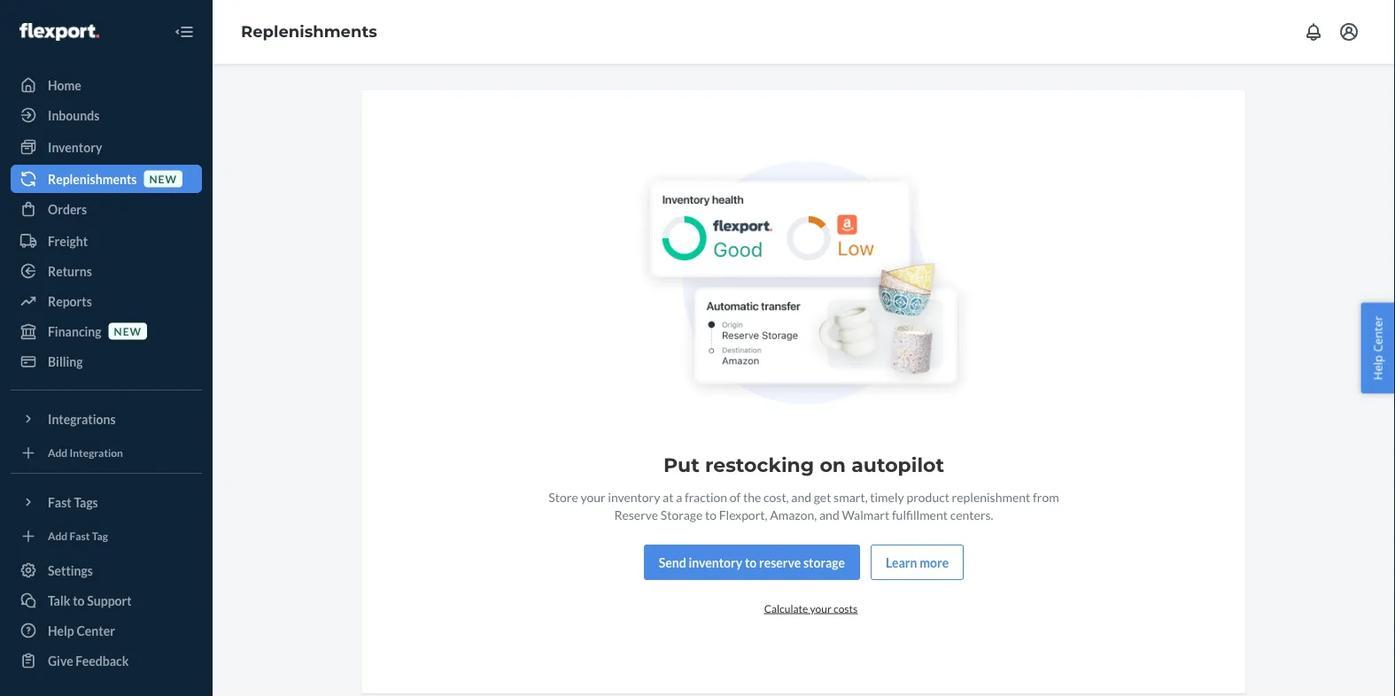 Task type: describe. For each thing, give the bounding box(es) containing it.
send
[[659, 555, 686, 570]]

store your inventory at a fraction of the cost, and get smart, timely product replenishment from reserve storage to flexport, amazon, and walmart fulfillment centers.
[[549, 489, 1059, 522]]

storage
[[803, 555, 845, 570]]

inventory inside button
[[689, 555, 743, 570]]

a
[[676, 489, 682, 504]]

empty list image
[[633, 161, 975, 412]]

0 horizontal spatial help
[[48, 623, 74, 638]]

replenishment
[[952, 489, 1031, 504]]

reserve
[[614, 507, 658, 522]]

add fast tag link
[[11, 524, 202, 549]]

fast tags button
[[11, 488, 202, 516]]

home
[[48, 78, 81, 93]]

calculate your costs link
[[764, 602, 858, 615]]

fast inside fast tags dropdown button
[[48, 495, 72, 510]]

inventory
[[48, 140, 102, 155]]

put
[[664, 453, 700, 477]]

replenishments link
[[241, 22, 377, 41]]

give feedback
[[48, 653, 129, 668]]

help inside button
[[1370, 355, 1386, 380]]

financing
[[48, 324, 102, 339]]

restocking
[[705, 453, 814, 477]]

give
[[48, 653, 73, 668]]

get
[[814, 489, 831, 504]]

amazon,
[[770, 507, 817, 522]]

freight link
[[11, 227, 202, 255]]

send inventory to reserve storage
[[659, 555, 845, 570]]

inbounds link
[[11, 101, 202, 129]]

give feedback button
[[11, 647, 202, 675]]

inventory inside store your inventory at a fraction of the cost, and get smart, timely product replenishment from reserve storage to flexport, amazon, and walmart fulfillment centers.
[[608, 489, 660, 504]]

billing
[[48, 354, 83, 369]]

billing link
[[11, 347, 202, 376]]

fulfillment
[[892, 507, 948, 522]]

timely
[[870, 489, 904, 504]]

more
[[920, 555, 949, 570]]

fraction
[[685, 489, 727, 504]]

feedback
[[76, 653, 129, 668]]

store
[[549, 489, 578, 504]]

add integration link
[[11, 440, 202, 466]]

costs
[[834, 602, 858, 615]]

at
[[663, 489, 674, 504]]

center inside 'help center' button
[[1370, 316, 1386, 352]]

storage
[[661, 507, 703, 522]]

open account menu image
[[1339, 21, 1360, 43]]

1 horizontal spatial and
[[819, 507, 840, 522]]

centers.
[[950, 507, 994, 522]]

to inside store your inventory at a fraction of the cost, and get smart, timely product replenishment from reserve storage to flexport, amazon, and walmart fulfillment centers.
[[705, 507, 717, 522]]

center inside help center link
[[77, 623, 115, 638]]

reports link
[[11, 287, 202, 315]]

returns
[[48, 264, 92, 279]]

talk
[[48, 593, 70, 608]]



Task type: locate. For each thing, give the bounding box(es) containing it.
home link
[[11, 71, 202, 99]]

new
[[149, 172, 177, 185], [114, 325, 142, 337]]

help center link
[[11, 617, 202, 645]]

returns link
[[11, 257, 202, 285]]

0 vertical spatial fast
[[48, 495, 72, 510]]

freight
[[48, 233, 88, 248]]

learn more button
[[871, 545, 964, 580]]

inbounds
[[48, 108, 99, 123]]

to inside "talk to support" "button"
[[73, 593, 85, 608]]

1 horizontal spatial replenishments
[[241, 22, 377, 41]]

from
[[1033, 489, 1059, 504]]

learn
[[886, 555, 917, 570]]

settings link
[[11, 556, 202, 585]]

settings
[[48, 563, 93, 578]]

send inventory to reserve storage button
[[644, 545, 860, 580]]

center
[[1370, 316, 1386, 352], [77, 623, 115, 638]]

reserve
[[759, 555, 801, 570]]

0 vertical spatial inventory
[[608, 489, 660, 504]]

your inside store your inventory at a fraction of the cost, and get smart, timely product replenishment from reserve storage to flexport, amazon, and walmart fulfillment centers.
[[581, 489, 606, 504]]

and down get
[[819, 507, 840, 522]]

smart,
[[834, 489, 868, 504]]

add fast tag
[[48, 530, 108, 543]]

1 vertical spatial help center
[[48, 623, 115, 638]]

integration
[[70, 446, 123, 459]]

0 vertical spatial help center
[[1370, 316, 1386, 380]]

orders link
[[11, 195, 202, 223]]

integrations button
[[11, 405, 202, 433]]

1 vertical spatial replenishments
[[48, 171, 137, 186]]

1 vertical spatial center
[[77, 623, 115, 638]]

0 horizontal spatial to
[[73, 593, 85, 608]]

calculate your costs
[[764, 602, 858, 615]]

replenishments
[[241, 22, 377, 41], [48, 171, 137, 186]]

add integration
[[48, 446, 123, 459]]

add inside add integration link
[[48, 446, 68, 459]]

orders
[[48, 202, 87, 217]]

1 horizontal spatial center
[[1370, 316, 1386, 352]]

flexport,
[[719, 507, 768, 522]]

to inside send inventory to reserve storage button
[[745, 555, 757, 570]]

of
[[730, 489, 741, 504]]

reports
[[48, 294, 92, 309]]

new down "reports" link
[[114, 325, 142, 337]]

inventory right send
[[689, 555, 743, 570]]

support
[[87, 593, 132, 608]]

the
[[743, 489, 761, 504]]

talk to support
[[48, 593, 132, 608]]

add up settings
[[48, 530, 68, 543]]

flexport logo image
[[19, 23, 99, 41]]

put restocking on autopilot
[[664, 453, 944, 477]]

inventory up reserve
[[608, 489, 660, 504]]

open notifications image
[[1303, 21, 1324, 43]]

0 horizontal spatial inventory
[[608, 489, 660, 504]]

1 vertical spatial and
[[819, 507, 840, 522]]

1 vertical spatial add
[[48, 530, 68, 543]]

help
[[1370, 355, 1386, 380], [48, 623, 74, 638]]

your for calculate
[[810, 602, 832, 615]]

and
[[791, 489, 811, 504], [819, 507, 840, 522]]

your for store
[[581, 489, 606, 504]]

new for replenishments
[[149, 172, 177, 185]]

0 horizontal spatial center
[[77, 623, 115, 638]]

to down fraction
[[705, 507, 717, 522]]

your right store
[[581, 489, 606, 504]]

1 vertical spatial to
[[745, 555, 757, 570]]

0 vertical spatial replenishments
[[241, 22, 377, 41]]

1 vertical spatial new
[[114, 325, 142, 337]]

product
[[907, 489, 950, 504]]

0 vertical spatial add
[[48, 446, 68, 459]]

1 horizontal spatial help center
[[1370, 316, 1386, 380]]

0 vertical spatial center
[[1370, 316, 1386, 352]]

2 add from the top
[[48, 530, 68, 543]]

1 vertical spatial your
[[810, 602, 832, 615]]

tags
[[74, 495, 98, 510]]

fast
[[48, 495, 72, 510], [70, 530, 90, 543]]

help center inside button
[[1370, 316, 1386, 380]]

walmart
[[842, 507, 890, 522]]

your left costs
[[810, 602, 832, 615]]

new up orders link at left
[[149, 172, 177, 185]]

tag
[[92, 530, 108, 543]]

1 add from the top
[[48, 446, 68, 459]]

new for financing
[[114, 325, 142, 337]]

to
[[705, 507, 717, 522], [745, 555, 757, 570], [73, 593, 85, 608]]

1 horizontal spatial inventory
[[689, 555, 743, 570]]

1 vertical spatial inventory
[[689, 555, 743, 570]]

to right talk
[[73, 593, 85, 608]]

fast tags
[[48, 495, 98, 510]]

add
[[48, 446, 68, 459], [48, 530, 68, 543]]

inventory
[[608, 489, 660, 504], [689, 555, 743, 570]]

help center
[[1370, 316, 1386, 380], [48, 623, 115, 638]]

learn more
[[886, 555, 949, 570]]

your
[[581, 489, 606, 504], [810, 602, 832, 615]]

0 horizontal spatial new
[[114, 325, 142, 337]]

to left reserve
[[745, 555, 757, 570]]

fast left 'tags'
[[48, 495, 72, 510]]

0 vertical spatial new
[[149, 172, 177, 185]]

inventory link
[[11, 133, 202, 161]]

0 horizontal spatial and
[[791, 489, 811, 504]]

0 vertical spatial and
[[791, 489, 811, 504]]

0 vertical spatial your
[[581, 489, 606, 504]]

2 vertical spatial to
[[73, 593, 85, 608]]

fast inside add fast tag link
[[70, 530, 90, 543]]

1 horizontal spatial help
[[1370, 355, 1386, 380]]

add inside add fast tag link
[[48, 530, 68, 543]]

integrations
[[48, 411, 116, 427]]

1 vertical spatial help
[[48, 623, 74, 638]]

0 horizontal spatial replenishments
[[48, 171, 137, 186]]

0 horizontal spatial help center
[[48, 623, 115, 638]]

help center button
[[1361, 303, 1395, 394]]

0 vertical spatial help
[[1370, 355, 1386, 380]]

add for add fast tag
[[48, 530, 68, 543]]

and up the amazon,
[[791, 489, 811, 504]]

0 horizontal spatial your
[[581, 489, 606, 504]]

1 horizontal spatial to
[[705, 507, 717, 522]]

1 horizontal spatial your
[[810, 602, 832, 615]]

autopilot
[[852, 453, 944, 477]]

add for add integration
[[48, 446, 68, 459]]

0 vertical spatial to
[[705, 507, 717, 522]]

fast left tag
[[70, 530, 90, 543]]

cost,
[[764, 489, 789, 504]]

close navigation image
[[174, 21, 195, 43]]

1 vertical spatial fast
[[70, 530, 90, 543]]

talk to support button
[[11, 586, 202, 615]]

2 horizontal spatial to
[[745, 555, 757, 570]]

calculate
[[764, 602, 808, 615]]

add left integration
[[48, 446, 68, 459]]

on
[[820, 453, 846, 477]]

1 horizontal spatial new
[[149, 172, 177, 185]]



Task type: vqa. For each thing, say whether or not it's contained in the screenshot.
Search search field
no



